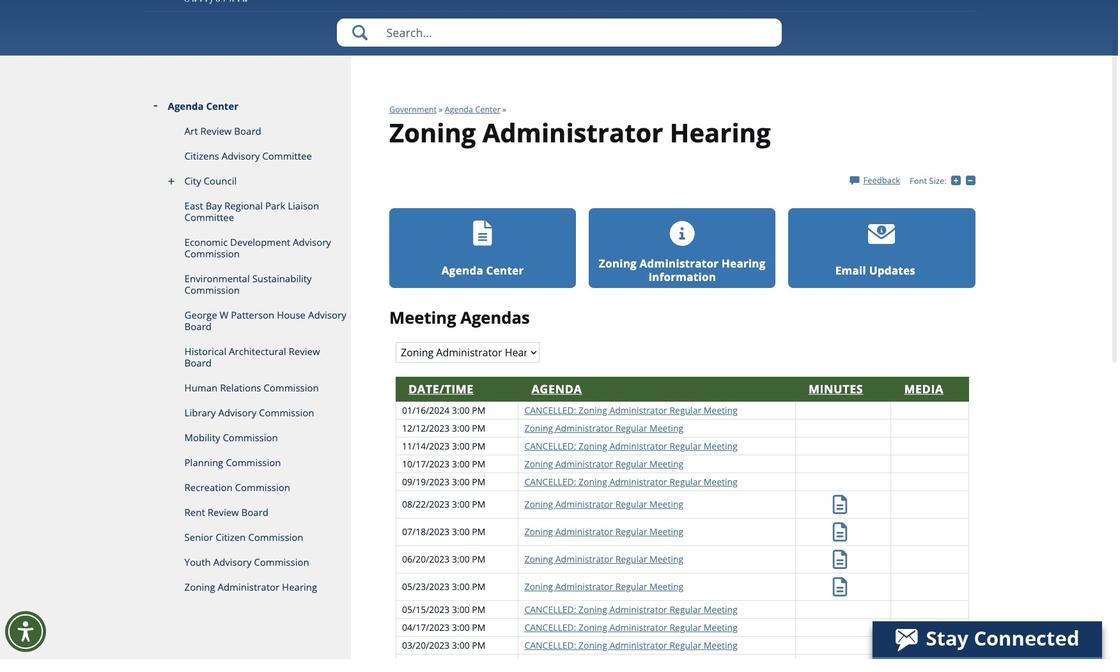 Task type: locate. For each thing, give the bounding box(es) containing it.
4 zoning administrator regular meeting link from the top
[[525, 526, 684, 538]]

board down "recreation commission" link
[[241, 506, 269, 519]]

cancelled: zoning administrator regular meeting for 05/15/2023 3:00 pm
[[525, 604, 738, 616]]

advisory for citizens advisory committee
[[222, 150, 260, 162]]

5 cancelled: from the top
[[525, 622, 576, 634]]

commission down library advisory commission link
[[223, 432, 278, 444]]

cancelled: zoning administrator regular meeting link for 11/14/2023 3:00 pm
[[525, 440, 738, 452]]

advisory right house
[[308, 309, 346, 322]]

commission down mobility commission link
[[226, 457, 281, 469]]

commission inside economic development advisory commission
[[185, 247, 240, 260]]

board up historical
[[185, 320, 212, 333]]

1 pm from the top
[[472, 404, 486, 417]]

3:00 down 09/19/2023 3:00 pm
[[452, 499, 470, 511]]

pm up 04/17/2023 3:00 pm
[[472, 604, 486, 616]]

01/16/2024
[[402, 404, 450, 417]]

0 vertical spatial agenda center
[[168, 100, 239, 113]]

advisory down art review board link
[[222, 150, 260, 162]]

3:00 up the 05/15/2023 3:00 pm
[[452, 581, 470, 593]]

3:00 down 07/18/2023 3:00 pm at the left
[[452, 554, 470, 566]]

font size:
[[910, 175, 947, 187]]

6 cancelled: zoning administrator regular meeting from the top
[[525, 640, 738, 652]]

9 3:00 from the top
[[452, 581, 470, 593]]

mobility commission link
[[143, 426, 351, 451]]

date/time link
[[409, 381, 474, 397]]

3 cancelled: zoning administrator regular meeting from the top
[[525, 476, 738, 488]]

liaison
[[288, 200, 319, 212]]

human
[[185, 382, 218, 395]]

cancelled: zoning administrator regular meeting link
[[525, 404, 738, 417], [525, 440, 738, 452], [525, 476, 738, 488], [525, 604, 738, 616], [525, 622, 738, 634], [525, 640, 738, 652]]

10 pm from the top
[[472, 604, 486, 616]]

rent review board
[[185, 506, 269, 519]]

3:00 up 03/20/2023 3:00 pm
[[452, 622, 470, 634]]

review up citizen
[[208, 506, 239, 519]]

+ link
[[952, 175, 966, 186]]

cancelled: for 05/15/2023 3:00 pm
[[525, 604, 576, 616]]

1 horizontal spatial agenda center
[[442, 263, 524, 278]]

committee up economic
[[185, 211, 234, 224]]

3:00 down "11/14/2023 3:00 pm"
[[452, 458, 470, 470]]

zoning administrator regular meeting link for 06/20/2023 3:00 pm
[[525, 554, 684, 566]]

cancelled: zoning administrator regular meeting link for 03/20/2023 3:00 pm
[[525, 640, 738, 652]]

6 cancelled: from the top
[[525, 640, 576, 652]]

0 vertical spatial review
[[200, 125, 232, 137]]

5 cancelled: zoning administrator regular meeting link from the top
[[525, 622, 738, 634]]

zoning inside government » agenda center zoning administrator hearing
[[389, 115, 476, 150]]

2 zoning administrator regular meeting from the top
[[525, 458, 684, 470]]

pm for 08/22/2023 3:00 pm
[[472, 499, 486, 511]]

10 3:00 from the top
[[452, 604, 470, 616]]

zoning administrator regular meeting
[[525, 422, 684, 435], [525, 458, 684, 470], [525, 499, 684, 511], [525, 526, 684, 538], [525, 554, 684, 566], [525, 581, 684, 593]]

6 zoning administrator regular meeting from the top
[[525, 581, 684, 593]]

7 3:00 from the top
[[452, 526, 470, 538]]

1 vertical spatial review
[[289, 345, 320, 358]]

agenda center inside columnusercontrol3 main content
[[442, 263, 524, 278]]

hearing inside government » agenda center zoning administrator hearing
[[670, 115, 771, 150]]

- link
[[966, 175, 978, 186]]

email
[[836, 263, 866, 278]]

4 cancelled: from the top
[[525, 604, 576, 616]]

economic
[[185, 236, 228, 249]]

9 pm from the top
[[472, 581, 486, 593]]

pm up 03/20/2023 3:00 pm
[[472, 622, 486, 634]]

4 pm from the top
[[472, 458, 486, 470]]

cancelled: zoning administrator regular meeting link for 05/15/2023 3:00 pm
[[525, 604, 738, 616]]

2 cancelled: from the top
[[525, 440, 576, 452]]

3:00 up 10/17/2023 3:00 pm
[[452, 440, 470, 452]]

citizens
[[185, 150, 219, 162]]

art review board
[[185, 125, 261, 137]]

Search text field
[[337, 19, 782, 47]]

pm up 12/12/2023 3:00 pm
[[472, 404, 486, 417]]

cancelled: zoning administrator regular meeting for 03/20/2023 3:00 pm
[[525, 640, 738, 652]]

cancelled:
[[525, 404, 576, 417], [525, 440, 576, 452], [525, 476, 576, 488], [525, 604, 576, 616], [525, 622, 576, 634], [525, 640, 576, 652]]

3:00 down 01/16/2024 3:00 pm
[[452, 422, 470, 435]]

agenda center up art
[[168, 100, 239, 113]]

0 horizontal spatial agenda center
[[168, 100, 239, 113]]

pm up the 05/23/2023 3:00 pm
[[472, 554, 486, 566]]

economic development advisory commission link
[[143, 230, 351, 267]]

board up human
[[185, 357, 212, 370]]

stay connected image
[[873, 622, 1101, 658]]

zoning administrator regular meeting for 07/18/2023 3:00 pm
[[525, 526, 684, 538]]

1 vertical spatial agenda center
[[442, 263, 524, 278]]

minutes
[[809, 381, 863, 397]]

3:00 for 07/18/2023
[[452, 526, 470, 538]]

3:00
[[452, 404, 470, 417], [452, 422, 470, 435], [452, 440, 470, 452], [452, 458, 470, 470], [452, 476, 470, 488], [452, 499, 470, 511], [452, 526, 470, 538], [452, 554, 470, 566], [452, 581, 470, 593], [452, 604, 470, 616], [452, 622, 470, 634], [452, 640, 470, 652]]

commission inside "recreation commission" link
[[235, 481, 290, 494]]

05/15/2023
[[402, 604, 450, 616]]

0 horizontal spatial committee
[[185, 211, 234, 224]]

architectural
[[229, 345, 286, 358]]

center inside government » agenda center zoning administrator hearing
[[475, 104, 501, 115]]

1 zoning administrator regular meeting from the top
[[525, 422, 684, 435]]

pm for 11/14/2023 3:00 pm
[[472, 440, 486, 452]]

hearing inside zoning administrator hearing information
[[722, 256, 766, 271]]

8 pm from the top
[[472, 554, 486, 566]]

commission down planning commission link
[[235, 481, 290, 494]]

11/14/2023 3:00 pm
[[402, 440, 486, 452]]

pm for 07/18/2023 3:00 pm
[[472, 526, 486, 538]]

cancelled: zoning administrator regular meeting link for 09/19/2023 3:00 pm
[[525, 476, 738, 488]]

3:00 up 04/17/2023 3:00 pm
[[452, 604, 470, 616]]

3:00 down 04/17/2023 3:00 pm
[[452, 640, 470, 652]]

0 vertical spatial committee
[[262, 150, 312, 162]]

board inside rent review board link
[[241, 506, 269, 519]]

3 pm from the top
[[472, 440, 486, 452]]

pm down 09/19/2023 3:00 pm
[[472, 499, 486, 511]]

pm up 09/19/2023 3:00 pm
[[472, 458, 486, 470]]

2 vertical spatial hearing
[[282, 581, 317, 594]]

6 zoning administrator regular meeting link from the top
[[525, 581, 684, 593]]

review down house
[[289, 345, 320, 358]]

pm for 01/16/2024 3:00 pm
[[472, 404, 486, 417]]

government
[[389, 104, 437, 115]]

administrator
[[483, 115, 663, 150], [640, 256, 719, 271], [610, 404, 667, 417], [556, 422, 613, 435], [610, 440, 667, 452], [556, 458, 613, 470], [610, 476, 667, 488], [556, 499, 613, 511], [556, 526, 613, 538], [556, 554, 613, 566], [218, 581, 280, 594], [556, 581, 613, 593], [610, 604, 667, 616], [610, 622, 667, 634], [610, 640, 667, 652]]

3:00 up 06/20/2023 3:00 pm
[[452, 526, 470, 538]]

4 cancelled: zoning administrator regular meeting link from the top
[[525, 604, 738, 616]]

pm down 04/17/2023 3:00 pm
[[472, 640, 486, 652]]

east bay regional park liaison committee
[[185, 200, 319, 224]]

10/17/2023
[[402, 458, 450, 470]]

3:00 for 05/15/2023
[[452, 604, 470, 616]]

1 cancelled: zoning administrator regular meeting link from the top
[[525, 404, 738, 417]]

agenda center down file lines icon
[[442, 263, 524, 278]]

relations
[[220, 382, 261, 395]]

pm up 10/17/2023 3:00 pm
[[472, 440, 486, 452]]

historical
[[185, 345, 226, 358]]

1 cancelled: from the top
[[525, 404, 576, 417]]

review right art
[[200, 125, 232, 137]]

2 cancelled: zoning administrator regular meeting link from the top
[[525, 440, 738, 452]]

citizen
[[216, 531, 246, 544]]

zoning administrator regular meeting link for 07/18/2023 3:00 pm
[[525, 526, 684, 538]]

agenda inside government » agenda center zoning administrator hearing
[[445, 104, 473, 115]]

3 zoning administrator regular meeting from the top
[[525, 499, 684, 511]]

5 3:00 from the top
[[452, 476, 470, 488]]

council
[[204, 175, 237, 187]]

7 pm from the top
[[472, 526, 486, 538]]

committee
[[262, 150, 312, 162], [185, 211, 234, 224]]

11 3:00 from the top
[[452, 622, 470, 634]]

12 3:00 from the top
[[452, 640, 470, 652]]

zoning administrator hearing
[[185, 581, 317, 594]]

east bay regional park liaison committee link
[[143, 194, 351, 230]]

hearing for zoning administrator hearing
[[282, 581, 317, 594]]

george w patterson house advisory board link
[[143, 303, 351, 340]]

4 cancelled: zoning administrator regular meeting from the top
[[525, 604, 738, 616]]

date/time
[[409, 381, 474, 397]]

zoning administrator regular meeting for 06/20/2023 3:00 pm
[[525, 554, 684, 566]]

0 vertical spatial hearing
[[670, 115, 771, 150]]

12 pm from the top
[[472, 640, 486, 652]]

6 pm from the top
[[472, 499, 486, 511]]

2 vertical spatial review
[[208, 506, 239, 519]]

cancelled: zoning administrator regular meeting
[[525, 404, 738, 417], [525, 440, 738, 452], [525, 476, 738, 488], [525, 604, 738, 616], [525, 622, 738, 634], [525, 640, 738, 652]]

1 3:00 from the top
[[452, 404, 470, 417]]

hearing for zoning administrator hearing information
[[722, 256, 766, 271]]

11 pm from the top
[[472, 622, 486, 634]]

commission inside planning commission link
[[226, 457, 281, 469]]

5 zoning administrator regular meeting link from the top
[[525, 554, 684, 566]]

pm up the 05/15/2023 3:00 pm
[[472, 581, 486, 593]]

feedback
[[864, 174, 900, 186]]

board inside the george w patterson house advisory board
[[185, 320, 212, 333]]

advisory for library advisory commission
[[218, 407, 257, 419]]

+
[[961, 175, 966, 186]]

08/22/2023
[[402, 499, 450, 511]]

commission inside library advisory commission link
[[259, 407, 314, 419]]

commission up the environmental
[[185, 247, 240, 260]]

commission up george at the top
[[185, 284, 240, 297]]

3:00 for 11/14/2023
[[452, 440, 470, 452]]

w
[[220, 309, 229, 322]]

2 zoning administrator regular meeting link from the top
[[525, 458, 684, 470]]

review for rent review board
[[208, 506, 239, 519]]

2 3:00 from the top
[[452, 422, 470, 435]]

3 cancelled: from the top
[[525, 476, 576, 488]]

government » agenda center zoning administrator hearing
[[389, 104, 771, 150]]

3 zoning administrator regular meeting link from the top
[[525, 499, 684, 511]]

12/12/2023 3:00 pm
[[402, 422, 486, 435]]

environmental sustainability commission
[[185, 272, 312, 297]]

historical architectural review board
[[185, 345, 320, 370]]

6 3:00 from the top
[[452, 499, 470, 511]]

6 cancelled: zoning administrator regular meeting link from the top
[[525, 640, 738, 652]]

human relations commission link
[[143, 376, 351, 401]]

pm
[[472, 404, 486, 417], [472, 422, 486, 435], [472, 440, 486, 452], [472, 458, 486, 470], [472, 476, 486, 488], [472, 499, 486, 511], [472, 526, 486, 538], [472, 554, 486, 566], [472, 581, 486, 593], [472, 604, 486, 616], [472, 622, 486, 634], [472, 640, 486, 652]]

pm for 03/20/2023 3:00 pm
[[472, 640, 486, 652]]

07/18/2023 3:00 pm
[[402, 526, 486, 538]]

3 3:00 from the top
[[452, 440, 470, 452]]

commission down rent review board link at left bottom
[[248, 531, 303, 544]]

1 vertical spatial hearing
[[722, 256, 766, 271]]

administrator inside government » agenda center zoning administrator hearing
[[483, 115, 663, 150]]

advisory down relations
[[218, 407, 257, 419]]

1 vertical spatial committee
[[185, 211, 234, 224]]

board inside historical architectural review board
[[185, 357, 212, 370]]

patterson
[[231, 309, 274, 322]]

pm down 08/22/2023 3:00 pm
[[472, 526, 486, 538]]

»
[[439, 104, 443, 115]]

2 pm from the top
[[472, 422, 486, 435]]

3:00 up 12/12/2023 3:00 pm
[[452, 404, 470, 417]]

east
[[185, 200, 203, 212]]

1 cancelled: zoning administrator regular meeting from the top
[[525, 404, 738, 417]]

committee down art review board link
[[262, 150, 312, 162]]

pm down 10/17/2023 3:00 pm
[[472, 476, 486, 488]]

review
[[200, 125, 232, 137], [289, 345, 320, 358], [208, 506, 239, 519]]

5 zoning administrator regular meeting from the top
[[525, 554, 684, 566]]

8 3:00 from the top
[[452, 554, 470, 566]]

commission down human relations commission
[[259, 407, 314, 419]]

advisory
[[222, 150, 260, 162], [293, 236, 331, 249], [308, 309, 346, 322], [218, 407, 257, 419], [213, 556, 252, 569]]

commission up library advisory commission
[[264, 382, 319, 395]]

5 pm from the top
[[472, 476, 486, 488]]

zoning administrator regular meeting for 12/12/2023 3:00 pm
[[525, 422, 684, 435]]

government link
[[389, 104, 437, 115]]

4 3:00 from the top
[[452, 458, 470, 470]]

zoning administrator regular meeting link
[[525, 422, 684, 435], [525, 458, 684, 470], [525, 499, 684, 511], [525, 526, 684, 538], [525, 554, 684, 566], [525, 581, 684, 593]]

2 cancelled: zoning administrator regular meeting from the top
[[525, 440, 738, 452]]

zoning administrator regular meeting link for 12/12/2023 3:00 pm
[[525, 422, 684, 435]]

meeting agendas
[[389, 307, 530, 329]]

4 zoning administrator regular meeting from the top
[[525, 526, 684, 538]]

cancelled: zoning administrator regular meeting link for 04/17/2023 3:00 pm
[[525, 622, 738, 634]]

11/14/2023
[[402, 440, 450, 452]]

05/15/2023 3:00 pm
[[402, 604, 486, 616]]

regional
[[224, 200, 263, 212]]

zoning administrator regular meeting for 05/23/2023 3:00 pm
[[525, 581, 684, 593]]

advisory down liaison at the top
[[293, 236, 331, 249]]

pm down 01/16/2024 3:00 pm
[[472, 422, 486, 435]]

center right the "»"
[[475, 104, 501, 115]]

1 zoning administrator regular meeting link from the top
[[525, 422, 684, 435]]

1 horizontal spatial committee
[[262, 150, 312, 162]]

zoning administrator regular meeting link for 08/22/2023 3:00 pm
[[525, 499, 684, 511]]

agenda center link
[[143, 94, 351, 119], [445, 104, 501, 115], [389, 208, 576, 288]]

advisory for youth advisory commission
[[213, 556, 252, 569]]

3:00 down 10/17/2023 3:00 pm
[[452, 476, 470, 488]]

3 cancelled: zoning administrator regular meeting link from the top
[[525, 476, 738, 488]]

advisory down citizen
[[213, 556, 252, 569]]

12/12/2023
[[402, 422, 450, 435]]

center up art review board
[[206, 100, 239, 113]]

cancelled: for 09/19/2023 3:00 pm
[[525, 476, 576, 488]]

board up the citizens advisory committee
[[234, 125, 261, 137]]

committee inside east bay regional park liaison committee
[[185, 211, 234, 224]]

center
[[206, 100, 239, 113], [475, 104, 501, 115], [486, 263, 524, 278]]

5 cancelled: zoning administrator regular meeting from the top
[[525, 622, 738, 634]]

03/20/2023
[[402, 640, 450, 652]]

pm for 05/15/2023 3:00 pm
[[472, 604, 486, 616]]

03/20/2023 3:00 pm
[[402, 640, 486, 652]]

commission up zoning administrator hearing
[[254, 556, 309, 569]]

rent review board link
[[143, 501, 351, 526]]

board
[[234, 125, 261, 137], [185, 320, 212, 333], [185, 357, 212, 370], [241, 506, 269, 519]]



Task type: vqa. For each thing, say whether or not it's contained in the screenshot.
text box
no



Task type: describe. For each thing, give the bounding box(es) containing it.
youth advisory commission
[[185, 556, 309, 569]]

sustainability
[[252, 272, 312, 285]]

rent
[[185, 506, 205, 519]]

cancelled: for 04/17/2023 3:00 pm
[[525, 622, 576, 634]]

pm for 05/23/2023 3:00 pm
[[472, 581, 486, 593]]

commission inside "environmental sustainability commission"
[[185, 284, 240, 297]]

planning commission link
[[143, 451, 351, 476]]

city
[[185, 175, 201, 187]]

center down file lines icon
[[486, 263, 524, 278]]

planning commission
[[185, 457, 281, 469]]

05/23/2023
[[402, 581, 450, 593]]

city council link
[[143, 169, 351, 194]]

agenda link
[[532, 381, 582, 397]]

04/17/2023
[[402, 622, 450, 634]]

pm for 06/20/2023 3:00 pm
[[472, 554, 486, 566]]

media
[[904, 381, 944, 397]]

cancelled: for 11/14/2023 3:00 pm
[[525, 440, 576, 452]]

park
[[265, 200, 285, 212]]

3:00 for 09/19/2023
[[452, 476, 470, 488]]

pm for 09/19/2023 3:00 pm
[[472, 476, 486, 488]]

environmental sustainability commission link
[[143, 267, 351, 303]]

zoning inside zoning administrator hearing information
[[599, 256, 637, 271]]

art review board link
[[143, 119, 351, 144]]

file lines image
[[469, 221, 496, 248]]

information
[[649, 270, 716, 285]]

zoning administrator regular meeting link for 10/17/2023 3:00 pm
[[525, 458, 684, 470]]

zoning administrator regular meeting for 08/22/2023 3:00 pm
[[525, 499, 684, 511]]

agendas
[[461, 307, 530, 329]]

pm for 12/12/2023 3:00 pm
[[472, 422, 486, 435]]

library advisory commission link
[[143, 401, 351, 426]]

08/22/2023 3:00 pm
[[402, 499, 486, 511]]

06/20/2023
[[402, 554, 450, 566]]

development
[[230, 236, 290, 249]]

05/23/2023 3:00 pm
[[402, 581, 486, 593]]

06/20/2023 3:00 pm
[[402, 554, 486, 566]]

minutes link
[[809, 381, 863, 397]]

advisory inside the george w patterson house advisory board
[[308, 309, 346, 322]]

citizens advisory committee
[[185, 150, 312, 162]]

media link
[[904, 381, 944, 397]]

commission inside human relations commission "link"
[[264, 382, 319, 395]]

cancelled: zoning administrator regular meeting for 01/16/2024 3:00 pm
[[525, 404, 738, 417]]

3:00 for 08/22/2023
[[452, 499, 470, 511]]

zoning administrator hearing information
[[599, 256, 766, 285]]

3:00 for 03/20/2023
[[452, 640, 470, 652]]

3:00 for 10/17/2023
[[452, 458, 470, 470]]

cancelled: zoning administrator regular meeting for 04/17/2023 3:00 pm
[[525, 622, 738, 634]]

cancelled: zoning administrator regular meeting for 11/14/2023 3:00 pm
[[525, 440, 738, 452]]

3:00 for 04/17/2023
[[452, 622, 470, 634]]

cancelled: zoning administrator regular meeting link for 01/16/2024 3:00 pm
[[525, 404, 738, 417]]

09/19/2023 3:00 pm
[[402, 476, 486, 488]]

commission inside senior citizen commission link
[[248, 531, 303, 544]]

-
[[975, 175, 978, 186]]

house
[[277, 309, 306, 322]]

mobility commission
[[185, 432, 278, 444]]

economic development advisory commission
[[185, 236, 331, 260]]

email updates
[[836, 263, 916, 278]]

senior
[[185, 531, 213, 544]]

citizens advisory committee link
[[143, 144, 351, 169]]

information image
[[669, 221, 696, 248]]

mobility
[[185, 432, 220, 444]]

commission inside mobility commission link
[[223, 432, 278, 444]]

cancelled: for 03/20/2023 3:00 pm
[[525, 640, 576, 652]]

10/17/2023 3:00 pm
[[402, 458, 486, 470]]

recreation
[[185, 481, 233, 494]]

04/17/2023 3:00 pm
[[402, 622, 486, 634]]

commission inside youth advisory commission link
[[254, 556, 309, 569]]

review for art review board
[[200, 125, 232, 137]]

cancelled: for 01/16/2024 3:00 pm
[[525, 404, 576, 417]]

07/18/2023
[[402, 526, 450, 538]]

senior citizen commission
[[185, 531, 303, 544]]

zoning administrator regular meeting link for 05/23/2023 3:00 pm
[[525, 581, 684, 593]]

george
[[185, 309, 217, 322]]

administrator inside zoning administrator hearing link
[[218, 581, 280, 594]]

art
[[185, 125, 198, 137]]

zoning administrator regular meeting for 10/17/2023 3:00 pm
[[525, 458, 684, 470]]

01/16/2024 3:00 pm
[[402, 404, 486, 417]]

size:
[[929, 175, 947, 187]]

zoning administrator hearing information link
[[589, 208, 776, 288]]

pm for 10/17/2023 3:00 pm
[[472, 458, 486, 470]]

george w patterson house advisory board
[[185, 309, 346, 333]]

09/19/2023
[[402, 476, 450, 488]]

pm for 04/17/2023 3:00 pm
[[472, 622, 486, 634]]

youth
[[185, 556, 211, 569]]

font
[[910, 175, 927, 187]]

historical architectural review board link
[[143, 340, 351, 376]]

recreation commission link
[[143, 476, 351, 501]]

library advisory commission
[[185, 407, 314, 419]]

cancelled: zoning administrator regular meeting for 09/19/2023 3:00 pm
[[525, 476, 738, 488]]

bay
[[206, 200, 222, 212]]

advisory inside economic development advisory commission
[[293, 236, 331, 249]]

columnusercontrol3 main content
[[351, 56, 982, 660]]

administrator inside zoning administrator hearing information
[[640, 256, 719, 271]]

email updates link
[[789, 208, 975, 288]]

font size: link
[[910, 175, 947, 187]]

subscribe image
[[869, 224, 895, 244]]

updates
[[869, 263, 916, 278]]

recreation commission
[[185, 481, 290, 494]]

3:00 for 12/12/2023
[[452, 422, 470, 435]]

zoning administrator hearing link
[[143, 575, 351, 600]]

3:00 for 01/16/2024
[[452, 404, 470, 417]]

youth advisory commission link
[[143, 551, 351, 575]]

human relations commission
[[185, 382, 319, 395]]

senior citizen commission link
[[143, 526, 351, 551]]

planning
[[185, 457, 223, 469]]

3:00 for 05/23/2023
[[452, 581, 470, 593]]

review inside historical architectural review board
[[289, 345, 320, 358]]

board inside art review board link
[[234, 125, 261, 137]]

3:00 for 06/20/2023
[[452, 554, 470, 566]]



